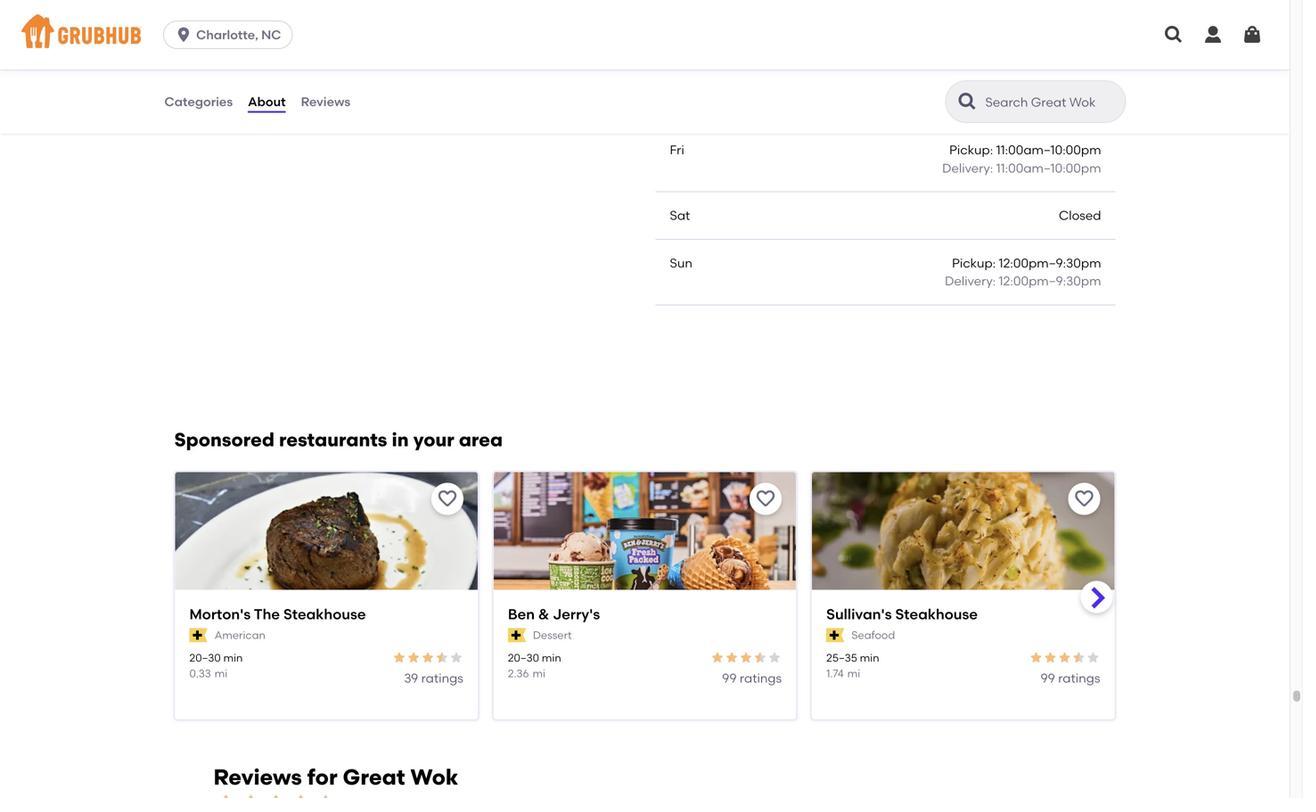 Task type: vqa. For each thing, say whether or not it's contained in the screenshot.
Contains: White Toast, American, Buffalo Sauce *contains egg*, Lettuce, Tomato, Bacon Strips, Chicken Salad
no



Task type: locate. For each thing, give the bounding box(es) containing it.
3 min from the left
[[860, 651, 880, 664]]

min down american
[[223, 651, 243, 664]]

1 save this restaurant image from the left
[[755, 488, 777, 510]]

save this restaurant button for steakhouse
[[431, 483, 464, 515]]

2 ratings from the left
[[740, 670, 782, 686]]

sullivan's steakhouse link
[[827, 604, 1101, 624]]

sat
[[670, 208, 691, 223]]

pickup: 12:00pm–9:30pm delivery: 12:00pm–9:30pm
[[945, 255, 1102, 289]]

2 save this restaurant image from the left
[[1074, 488, 1095, 510]]

pickup:
[[955, 77, 999, 92], [950, 142, 994, 157], [952, 255, 996, 271]]

pickup: inside pickup: 11:00am–10:00pm delivery: 11:00am–10:00pm
[[950, 142, 994, 157]]

1 save this restaurant button from the left
[[431, 483, 464, 515]]

reviews for reviews
[[301, 94, 351, 109]]

0 horizontal spatial 99 ratings
[[722, 670, 782, 686]]

1 ratings from the left
[[421, 670, 464, 686]]

sponsored
[[174, 428, 275, 451]]

11:00am–10:00pm up the 'closed' at right
[[997, 160, 1102, 176]]

1 subscription pass image from the left
[[189, 628, 208, 643]]

3 ratings from the left
[[1059, 670, 1101, 686]]

reviews for great wok
[[214, 764, 459, 790]]

for
[[307, 764, 338, 790]]

delivery: inside pickup: 11:00am–10:00pm delivery: 11:00am–10:00pm
[[943, 160, 994, 176]]

20–30 inside 20–30 min 2.36 mi
[[508, 651, 540, 664]]

in
[[392, 428, 409, 451]]

0 vertical spatial delivery:
[[948, 95, 999, 110]]

99 ratings
[[722, 670, 782, 686], [1041, 670, 1101, 686]]

0 vertical spatial 12:00pm–9:30pm
[[999, 255, 1102, 271]]

sullivan's steakhouse
[[827, 605, 978, 623]]

0 horizontal spatial 20–30
[[189, 651, 221, 664]]

reviews button
[[300, 70, 352, 134]]

reviews right the about
[[301, 94, 351, 109]]

20–30 up 0.33 at the bottom left of page
[[189, 651, 221, 664]]

min inside 20–30 min 2.36 mi
[[542, 651, 561, 664]]

dessert
[[533, 629, 572, 642]]

save this restaurant button
[[431, 483, 464, 515], [750, 483, 782, 515], [1069, 483, 1101, 515]]

99 ratings for sullivan's steakhouse
[[1041, 670, 1101, 686]]

0 horizontal spatial steakhouse
[[284, 605, 366, 623]]

min down dessert
[[542, 651, 561, 664]]

min for sullivan's
[[860, 651, 880, 664]]

0 horizontal spatial min
[[223, 651, 243, 664]]

1 horizontal spatial nc
[[261, 27, 281, 42]]

20–30 up 2.36
[[508, 651, 540, 664]]

sullivan's steakhouse logo image
[[813, 472, 1115, 622]]

2 min from the left
[[542, 651, 561, 664]]

min inside 20–30 min 0.33 mi
[[223, 651, 243, 664]]

1 horizontal spatial 20–30
[[508, 651, 540, 664]]

25–35 min 1.74 mi
[[827, 651, 880, 680]]

nc
[[239, 11, 258, 27], [261, 27, 281, 42]]

11:00am–9:30pm up pickup: 11:00am–10:00pm delivery: 11:00am–10:00pm on the top
[[1002, 95, 1102, 110]]

2 horizontal spatial ratings
[[1059, 670, 1101, 686]]

steakhouse right sullivan's
[[896, 605, 978, 623]]

1 horizontal spatial 99 ratings
[[1041, 670, 1101, 686]]

reviews
[[301, 94, 351, 109], [214, 764, 302, 790]]

0 horizontal spatial nc
[[239, 11, 258, 27]]

delivery: inside pickup: 11:00am–9:30pm delivery: 11:00am–9:30pm
[[948, 95, 999, 110]]

0 horizontal spatial save this restaurant image
[[755, 488, 777, 510]]

1 min from the left
[[223, 651, 243, 664]]

11:00am–10:00pm down search great wok search box
[[997, 142, 1102, 157]]

1 vertical spatial 12:00pm–9:30pm
[[999, 274, 1102, 289]]

1 11:00am–10:00pm from the top
[[997, 142, 1102, 157]]

about
[[248, 94, 286, 109]]

2 vertical spatial delivery:
[[945, 274, 996, 289]]

(704) 333-0080 button
[[174, 88, 267, 106]]

Search Great Wok search field
[[984, 94, 1120, 111]]

11:00am–9:30pm
[[1002, 77, 1102, 92], [1002, 95, 1102, 110]]

0 vertical spatial pickup:
[[955, 77, 999, 92]]

1 vertical spatial reviews
[[214, 764, 302, 790]]

1 horizontal spatial steakhouse
[[896, 605, 978, 623]]

0 horizontal spatial svg image
[[175, 26, 193, 44]]

delivery: inside pickup: 12:00pm–9:30pm delivery: 12:00pm–9:30pm
[[945, 274, 996, 289]]

morton's the steakhouse link
[[189, 604, 464, 624]]

1 horizontal spatial save this restaurant image
[[1074, 488, 1095, 510]]

20–30 for ben
[[508, 651, 540, 664]]

1 horizontal spatial save this restaurant button
[[750, 483, 782, 515]]

charlotte
[[174, 11, 232, 27]]

0 horizontal spatial subscription pass image
[[189, 628, 208, 643]]

svg image
[[1203, 24, 1224, 45], [1242, 24, 1264, 45], [175, 26, 193, 44]]

1 horizontal spatial 99
[[1041, 670, 1056, 686]]

1 99 from the left
[[722, 670, 737, 686]]

fri
[[670, 142, 685, 157]]

ben & jerry's link
[[508, 604, 782, 624]]

reviews inside button
[[301, 94, 351, 109]]

pickup: 11:00am–9:30pm delivery: 11:00am–9:30pm
[[948, 77, 1102, 110]]

20–30 inside 20–30 min 0.33 mi
[[189, 651, 221, 664]]

1.74
[[827, 667, 844, 680]]

mi right 0.33 at the bottom left of page
[[215, 667, 228, 680]]

mi down charlotte
[[200, 30, 215, 45]]

svg image
[[1164, 24, 1185, 45]]

nc right ,
[[239, 11, 258, 27]]

min for ben
[[542, 651, 561, 664]]

nc inside button
[[261, 27, 281, 42]]

12:00pm–9:30pm
[[999, 255, 1102, 271], [999, 274, 1102, 289]]

ben & jerry's logo image
[[494, 472, 796, 622]]

mi inside 25–35 min 1.74 mi
[[848, 667, 861, 680]]

steakhouse
[[284, 605, 366, 623], [896, 605, 978, 623]]

1 vertical spatial 11:00am–10:00pm
[[997, 160, 1102, 176]]

subscription pass image for morton's
[[189, 628, 208, 643]]

0 horizontal spatial ratings
[[421, 670, 464, 686]]

&
[[538, 605, 550, 623]]

0 vertical spatial nc
[[239, 11, 258, 27]]

save this restaurant button for jerry's
[[750, 483, 782, 515]]

mi right 1.74
[[848, 667, 861, 680]]

delivery: for pickup: 12:00pm–9:30pm delivery: 12:00pm–9:30pm
[[945, 274, 996, 289]]

39
[[404, 670, 418, 686]]

subscription pass image down ben
[[508, 628, 526, 643]]

2 horizontal spatial save this restaurant button
[[1069, 483, 1101, 515]]

2 subscription pass image from the left
[[508, 628, 526, 643]]

min inside 25–35 min 1.74 mi
[[860, 651, 880, 664]]

20–30 min 0.33 mi
[[189, 651, 243, 680]]

1 horizontal spatial subscription pass image
[[508, 628, 526, 643]]

1 99 ratings from the left
[[722, 670, 782, 686]]

pickup: for 12:00pm–9:30pm
[[952, 255, 996, 271]]

ben
[[508, 605, 535, 623]]

charlotte, nc button
[[163, 21, 300, 49]]

mi right 2.36
[[533, 667, 546, 680]]

0 vertical spatial 11:00am–10:00pm
[[997, 142, 1102, 157]]

11:00am–10:00pm
[[997, 142, 1102, 157], [997, 160, 1102, 176]]

subscription pass image down the morton's
[[189, 628, 208, 643]]

1 vertical spatial 11:00am–9:30pm
[[1002, 95, 1102, 110]]

1 vertical spatial nc
[[261, 27, 281, 42]]

2 horizontal spatial min
[[860, 651, 880, 664]]

1 vertical spatial pickup:
[[950, 142, 994, 157]]

ratings
[[421, 670, 464, 686], [740, 670, 782, 686], [1059, 670, 1101, 686]]

delivery:
[[948, 95, 999, 110], [943, 160, 994, 176], [945, 274, 996, 289]]

0 vertical spatial reviews
[[301, 94, 351, 109]]

pickup: inside pickup: 11:00am–9:30pm delivery: 11:00am–9:30pm
[[955, 77, 999, 92]]

reviews left for
[[214, 764, 302, 790]]

mi for sullivan's steakhouse
[[848, 667, 861, 680]]

1 horizontal spatial ratings
[[740, 670, 782, 686]]

0 horizontal spatial save this restaurant button
[[431, 483, 464, 515]]

1 20–30 from the left
[[189, 651, 221, 664]]

mi inside 20–30 min 2.36 mi
[[533, 667, 546, 680]]

20–30
[[189, 651, 221, 664], [508, 651, 540, 664]]

steakhouse right "the"
[[284, 605, 366, 623]]

0 vertical spatial 11:00am–9:30pm
[[1002, 77, 1102, 92]]

save this restaurant image
[[755, 488, 777, 510], [1074, 488, 1095, 510]]

mi inside 20–30 min 0.33 mi
[[215, 667, 228, 680]]

min down seafood
[[860, 651, 880, 664]]

2 99 ratings from the left
[[1041, 670, 1101, 686]]

reviews for reviews for great wok
[[214, 764, 302, 790]]

2 99 from the left
[[1041, 670, 1056, 686]]

min
[[223, 651, 243, 664], [542, 651, 561, 664], [860, 651, 880, 664]]

1 horizontal spatial min
[[542, 651, 561, 664]]

0 horizontal spatial 99
[[722, 670, 737, 686]]

subscription pass image for ben
[[508, 628, 526, 643]]

nc down 28202
[[261, 27, 281, 42]]

2 save this restaurant button from the left
[[750, 483, 782, 515]]

2 20–30 from the left
[[508, 651, 540, 664]]

area
[[459, 428, 503, 451]]

save this restaurant image
[[437, 488, 458, 510]]

pickup: for 11:00am–10:00pm
[[950, 142, 994, 157]]

subscription pass image
[[827, 628, 845, 643]]

subscription pass image
[[189, 628, 208, 643], [508, 628, 526, 643]]

2 vertical spatial pickup:
[[952, 255, 996, 271]]

star icon image
[[392, 650, 406, 665], [406, 650, 421, 665], [421, 650, 435, 665], [435, 650, 449, 665], [435, 650, 449, 665], [449, 650, 464, 665], [711, 650, 725, 665], [725, 650, 739, 665], [739, 650, 754, 665], [754, 650, 768, 665], [754, 650, 768, 665], [768, 650, 782, 665], [1029, 650, 1044, 665], [1044, 650, 1058, 665], [1058, 650, 1072, 665], [1072, 650, 1087, 665], [1072, 650, 1087, 665], [1087, 650, 1101, 665], [214, 792, 239, 798], [239, 792, 264, 798], [264, 792, 288, 798], [288, 792, 313, 798], [313, 792, 338, 798], [313, 792, 338, 798]]

mi inside charlotte , nc 28202 0.19 mi
[[200, 30, 215, 45]]

search icon image
[[957, 91, 979, 112]]

pickup: inside pickup: 12:00pm–9:30pm delivery: 12:00pm–9:30pm
[[952, 255, 996, 271]]

categories button
[[164, 70, 234, 134]]

11:00am–9:30pm up search great wok search box
[[1002, 77, 1102, 92]]

closed
[[1059, 208, 1102, 223]]

mi
[[200, 30, 215, 45], [215, 667, 228, 680], [533, 667, 546, 680], [848, 667, 861, 680]]

99
[[722, 670, 737, 686], [1041, 670, 1056, 686]]

1 vertical spatial delivery:
[[943, 160, 994, 176]]



Task type: describe. For each thing, give the bounding box(es) containing it.
pickup: 11:00am–10:00pm delivery: 11:00am–10:00pm
[[943, 142, 1102, 176]]

2 11:00am–10:00pm from the top
[[997, 160, 1102, 176]]

nc inside charlotte , nc 28202 0.19 mi
[[239, 11, 258, 27]]

delivery: for pickup: 11:00am–9:30pm delivery: 11:00am–9:30pm
[[948, 95, 999, 110]]

american
[[215, 629, 266, 642]]

(704) 333-0080
[[174, 89, 267, 104]]

99 for ben & jerry's
[[722, 670, 737, 686]]

2 horizontal spatial svg image
[[1242, 24, 1264, 45]]

ratings for jerry's
[[740, 670, 782, 686]]

99 for sullivan's steakhouse
[[1041, 670, 1056, 686]]

the
[[254, 605, 280, 623]]

3 save this restaurant button from the left
[[1069, 483, 1101, 515]]

about button
[[247, 70, 287, 134]]

,
[[232, 11, 236, 27]]

sponsored restaurants in your area
[[174, 428, 503, 451]]

0.33
[[189, 667, 211, 680]]

28202
[[261, 11, 297, 27]]

wok
[[411, 764, 459, 790]]

2.36
[[508, 667, 529, 680]]

ratings for steakhouse
[[421, 670, 464, 686]]

39 ratings
[[404, 670, 464, 686]]

1 steakhouse from the left
[[284, 605, 366, 623]]

pickup: for 11:00am–9:30pm
[[955, 77, 999, 92]]

99 ratings for ben & jerry's
[[722, 670, 782, 686]]

categories
[[165, 94, 233, 109]]

(704)
[[174, 89, 205, 104]]

thu
[[670, 77, 693, 92]]

morton's the steakhouse
[[189, 605, 366, 623]]

restaurants
[[279, 428, 387, 451]]

save this restaurant image for sullivan's steakhouse
[[1074, 488, 1095, 510]]

main navigation navigation
[[0, 0, 1290, 70]]

seafood
[[852, 629, 896, 642]]

charlotte,
[[196, 27, 258, 42]]

save this restaurant image for ben & jerry's
[[755, 488, 777, 510]]

jerry's
[[553, 605, 600, 623]]

sun
[[670, 255, 693, 271]]

charlotte, nc
[[196, 27, 281, 42]]

2 12:00pm–9:30pm from the top
[[999, 274, 1102, 289]]

min for morton's
[[223, 651, 243, 664]]

20–30 min 2.36 mi
[[508, 651, 561, 680]]

2 steakhouse from the left
[[896, 605, 978, 623]]

mi for ben & jerry's
[[533, 667, 546, 680]]

333-
[[208, 89, 236, 104]]

mi for morton's the steakhouse
[[215, 667, 228, 680]]

20–30 for morton's
[[189, 651, 221, 664]]

1 horizontal spatial svg image
[[1203, 24, 1224, 45]]

2 11:00am–9:30pm from the top
[[1002, 95, 1102, 110]]

your
[[414, 428, 455, 451]]

1 11:00am–9:30pm from the top
[[1002, 77, 1102, 92]]

delivery: for pickup: 11:00am–10:00pm delivery: 11:00am–10:00pm
[[943, 160, 994, 176]]

svg image inside charlotte, nc button
[[175, 26, 193, 44]]

great
[[343, 764, 405, 790]]

morton's
[[189, 605, 251, 623]]

morton's the steakhouse logo image
[[175, 472, 478, 622]]

0080
[[236, 89, 267, 104]]

25–35
[[827, 651, 858, 664]]

ben & jerry's
[[508, 605, 600, 623]]

charlotte , nc 28202 0.19 mi
[[174, 11, 297, 45]]

1 12:00pm–9:30pm from the top
[[999, 255, 1102, 271]]

sullivan's
[[827, 605, 892, 623]]

0.19
[[174, 30, 197, 45]]



